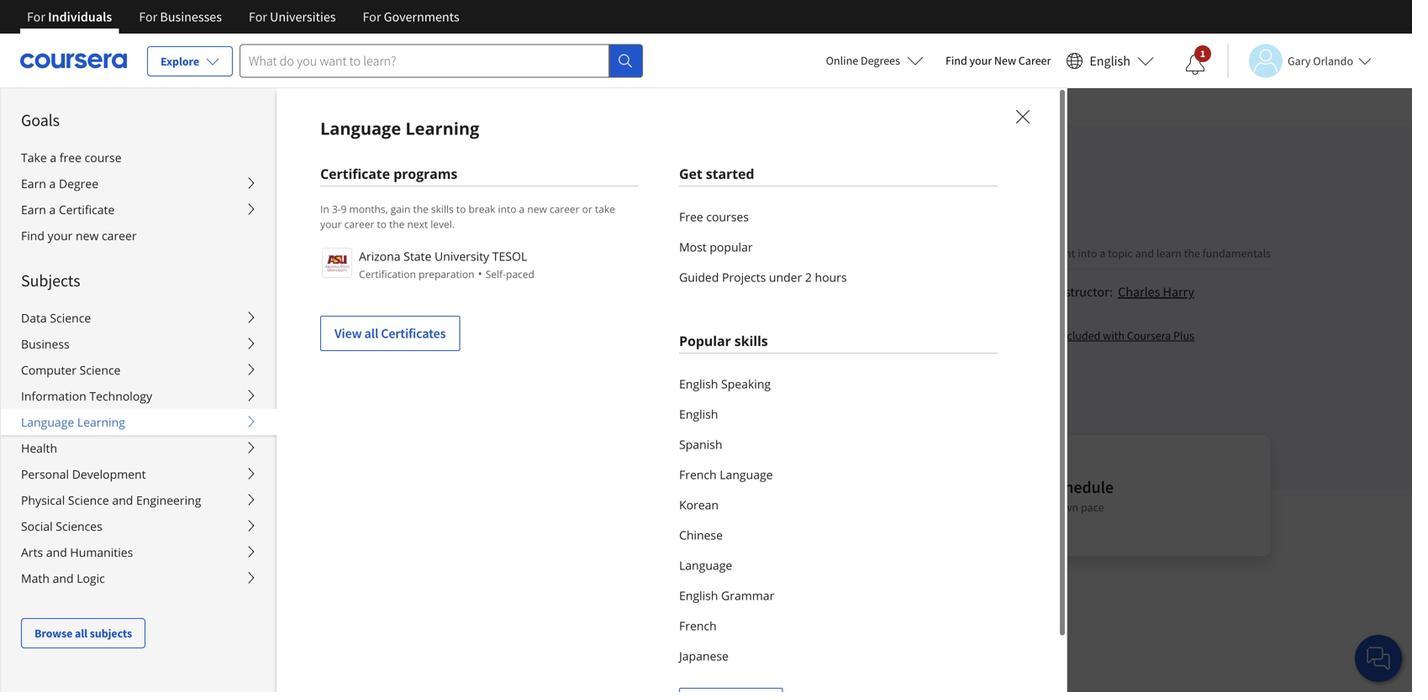 Task type: locate. For each thing, give the bounding box(es) containing it.
1 vertical spatial language learning
[[21, 415, 125, 431]]

learning up programs
[[406, 117, 480, 140]]

close image
[[1012, 105, 1033, 127], [1012, 105, 1033, 127], [1012, 105, 1033, 127], [1012, 106, 1034, 128]]

0 vertical spatial learning
[[406, 117, 480, 140]]

language learning up certificate programs
[[320, 117, 480, 140]]

earn down take
[[21, 176, 46, 192]]

close image
[[1012, 105, 1033, 127], [1012, 105, 1033, 127], [1012, 105, 1033, 127]]

physical science and engineering
[[21, 493, 201, 509]]

spanish
[[679, 437, 723, 453]]

learning
[[406, 117, 480, 140], [77, 415, 125, 431]]

hours right 2
[[815, 270, 847, 285]]

certificate inside language learning menu item
[[320, 165, 390, 183]]

0 horizontal spatial into
[[498, 202, 517, 216]]

0 vertical spatial free
[[679, 209, 704, 225]]

2 earn from the top
[[21, 202, 46, 218]]

arizona state university tesol certification preparation • self-paced
[[359, 248, 535, 282]]

None search field
[[240, 44, 643, 78]]

french up japanese
[[679, 618, 717, 634]]

earn
[[21, 176, 46, 192], [21, 202, 46, 218]]

list item
[[679, 672, 998, 693]]

months,
[[349, 202, 388, 216]]

charles
[[1118, 284, 1161, 301]]

english down popular
[[679, 376, 718, 392]]

available for 19 languages available
[[350, 277, 400, 293]]

hours inside language learning menu item
[[815, 270, 847, 285]]

1 vertical spatial all
[[75, 626, 88, 642]]

3-
[[332, 202, 341, 216]]

a inside course gain insight into a topic and learn the fundamentals
[[1100, 246, 1106, 261]]

with
[[1103, 328, 1125, 344]]

earn a degree button
[[1, 171, 277, 197]]

into inside in 3-9 months, gain the skills to break into a new career or take your career to the next level.
[[498, 202, 517, 216]]

1 horizontal spatial the
[[413, 202, 429, 216]]

0 vertical spatial hours
[[815, 270, 847, 285]]

science for computer science popup button
[[80, 362, 121, 378]]

language up certificate programs
[[320, 117, 401, 140]]

2 at from the left
[[1021, 500, 1031, 515]]

content
[[449, 277, 493, 293]]

a
[[50, 150, 56, 166], [49, 176, 56, 192], [49, 202, 56, 218], [519, 202, 525, 216], [1100, 246, 1106, 261], [793, 500, 799, 515]]

browse all subjects button
[[21, 619, 146, 649]]

japanese
[[679, 649, 729, 665]]

0 vertical spatial language learning
[[320, 117, 480, 140]]

gary
[[1288, 53, 1311, 69]]

0 horizontal spatial career
[[102, 228, 137, 244]]

your down 3-
[[320, 217, 342, 231]]

4 for from the left
[[363, 8, 381, 25]]

view
[[335, 325, 362, 342]]

1 horizontal spatial at
[[1021, 500, 1031, 515]]

get
[[679, 165, 703, 183]]

earn down earn a degree
[[21, 202, 46, 218]]

skills inside in 3-9 months, gain the skills to break into a new career or take your career to the next level.
[[431, 202, 454, 216]]

free inside button
[[225, 333, 251, 350]]

find for find your new career
[[946, 53, 968, 68]]

career down earn a certificate popup button
[[102, 228, 137, 244]]

0 vertical spatial earn
[[21, 176, 46, 192]]

the down gain
[[389, 217, 405, 231]]

science inside computer science popup button
[[80, 362, 121, 378]]

french inside french link
[[679, 618, 717, 634]]

for right the enroll
[[206, 333, 223, 350]]

for for individuals
[[27, 8, 45, 25]]

science inside computer science link
[[300, 100, 338, 115]]

science inside 'data science' dropdown button
[[50, 310, 91, 326]]

career down months,
[[344, 217, 374, 231]]

21
[[760, 477, 777, 498]]

1 horizontal spatial into
[[1078, 246, 1098, 261]]

into right break
[[498, 202, 517, 216]]

0 horizontal spatial all
[[75, 626, 88, 642]]

1 vertical spatial new
[[76, 228, 99, 244]]

financial
[[291, 342, 336, 357]]

career inside explore menu element
[[102, 228, 137, 244]]

your inside flexible schedule learn at your own pace
[[1033, 500, 1055, 515]]

at right learn
[[1021, 500, 1031, 515]]

free courses
[[679, 209, 749, 225]]

online
[[826, 53, 859, 68]]

the up next
[[413, 202, 429, 216]]

available right aid
[[357, 342, 402, 357]]

a inside approx. 21 hours to complete 3 weeks at 7 hours a week
[[793, 500, 799, 515]]

1 horizontal spatial all
[[365, 325, 379, 342]]

1 horizontal spatial certificate
[[320, 165, 390, 183]]

computer science inside popup button
[[21, 362, 121, 378]]

free right the enroll
[[225, 333, 251, 350]]

0 vertical spatial to
[[456, 202, 466, 216]]

arts and humanities button
[[1, 540, 277, 566]]

guided projects under 2 hours link
[[679, 262, 998, 293]]

0 horizontal spatial skills
[[431, 202, 454, 216]]

1 vertical spatial free
[[225, 333, 251, 350]]

find your new career
[[946, 53, 1051, 68]]

gary orlando button
[[1228, 44, 1372, 78]]

0 horizontal spatial language learning
[[21, 415, 125, 431]]

break
[[469, 202, 496, 216]]

all right "view"
[[365, 325, 379, 342]]

1 horizontal spatial find
[[946, 53, 968, 68]]

list
[[679, 202, 998, 293], [679, 369, 998, 693]]

1 horizontal spatial for
[[367, 216, 412, 263]]

find down earn a certificate
[[21, 228, 45, 244]]

hours
[[815, 270, 847, 285], [780, 477, 821, 498], [763, 500, 791, 515]]

1 horizontal spatial learning
[[406, 117, 480, 140]]

and inside "popup button"
[[53, 571, 74, 587]]

language learning down information technology
[[21, 415, 125, 431]]

insight
[[1042, 246, 1076, 261]]

the right learn
[[1184, 246, 1201, 261]]

0 vertical spatial new
[[528, 202, 547, 216]]

at left 7
[[743, 500, 752, 515]]

career left or
[[550, 202, 580, 216]]

a right break
[[519, 202, 525, 216]]

a left week
[[793, 500, 799, 515]]

language up 7
[[720, 467, 773, 483]]

0 horizontal spatial free
[[225, 333, 251, 350]]

1 vertical spatial the
[[389, 217, 405, 231]]

1 horizontal spatial free
[[679, 209, 704, 225]]

computer science
[[248, 100, 338, 115], [21, 362, 121, 378]]

1 vertical spatial available
[[357, 342, 402, 357]]

1 vertical spatial list
[[679, 369, 998, 693]]

for for universities
[[249, 8, 267, 25]]

1 for from the left
[[27, 8, 45, 25]]

language learning
[[320, 117, 480, 140], [21, 415, 125, 431]]

computer science button
[[1, 357, 277, 383]]

1 vertical spatial french
[[679, 618, 717, 634]]

0 vertical spatial french
[[679, 467, 717, 483]]

1 french from the top
[[679, 467, 717, 483]]

browse all subjects
[[34, 626, 132, 642]]

0 vertical spatial available
[[350, 277, 400, 293]]

find left new
[[946, 53, 968, 68]]

1 vertical spatial hours
[[780, 477, 821, 498]]

1 vertical spatial to
[[377, 217, 387, 231]]

1 vertical spatial find
[[21, 228, 45, 244]]

weeks
[[709, 500, 740, 515]]

language learning group
[[0, 87, 1413, 693]]

skills up level.
[[431, 202, 454, 216]]

for
[[367, 216, 412, 263], [206, 333, 223, 350]]

1 horizontal spatial language learning
[[320, 117, 480, 140]]

0 horizontal spatial computer science
[[21, 362, 121, 378]]

1 horizontal spatial skills
[[735, 332, 768, 350]]

for governments
[[363, 8, 460, 25]]

certificate
[[320, 165, 390, 183], [59, 202, 115, 218]]

a left free
[[50, 150, 56, 166]]

1 vertical spatial computer
[[21, 362, 77, 378]]

social
[[21, 519, 53, 535]]

for for governments
[[363, 8, 381, 25]]

included with coursera plus link
[[1058, 328, 1195, 344]]

0 horizontal spatial at
[[743, 500, 752, 515]]

next
[[407, 217, 428, 231]]

2 vertical spatial hours
[[763, 500, 791, 515]]

list for get started
[[679, 202, 998, 293]]

3 for from the left
[[249, 8, 267, 25]]

french inside french language link
[[679, 467, 717, 483]]

learning down information technology
[[77, 415, 125, 431]]

hours right 7
[[763, 500, 791, 515]]

certificate up find your new career
[[59, 202, 115, 218]]

2 list from the top
[[679, 369, 998, 693]]

for left governments
[[363, 8, 381, 25]]

skills up speaking
[[735, 332, 768, 350]]

new
[[528, 202, 547, 216], [76, 228, 99, 244]]

and right topic
[[1136, 246, 1155, 261]]

and left logic
[[53, 571, 74, 587]]

everyone
[[420, 216, 568, 263]]

0 horizontal spatial computer
[[21, 362, 77, 378]]

projects
[[722, 270, 766, 285]]

new left or
[[528, 202, 547, 216]]

for for cybersecurity
[[367, 216, 412, 263]]

and
[[1136, 246, 1155, 261], [112, 493, 133, 509], [46, 545, 67, 561], [53, 571, 74, 587]]

to inside approx. 21 hours to complete 3 weeks at 7 hours a week
[[824, 477, 839, 498]]

plus
[[1174, 328, 1195, 344]]

to
[[456, 202, 466, 216], [377, 217, 387, 231], [824, 477, 839, 498]]

for inside button
[[206, 333, 223, 350]]

available down arizona
[[350, 277, 400, 293]]

find your new career link
[[1, 223, 277, 249]]

all inside browse all subjects button
[[75, 626, 88, 642]]

fundamentals
[[1203, 246, 1271, 261]]

2 for from the left
[[139, 8, 157, 25]]

list for popular skills
[[679, 369, 998, 693]]

find your new career link
[[938, 50, 1060, 71]]

0 horizontal spatial for
[[206, 333, 223, 350]]

language learning menu item
[[276, 87, 1413, 693]]

certificate up 9
[[320, 165, 390, 183]]

online degrees button
[[813, 42, 938, 79]]

0 vertical spatial skills
[[431, 202, 454, 216]]

to left break
[[456, 202, 466, 216]]

a left degree
[[49, 176, 56, 192]]

to up week
[[824, 477, 839, 498]]

language down information
[[21, 415, 74, 431]]

0 vertical spatial certificate
[[320, 165, 390, 183]]

coursera image
[[20, 47, 127, 74]]

english
[[1090, 53, 1131, 69], [679, 376, 718, 392], [679, 407, 718, 423], [679, 588, 718, 604]]

degrees
[[861, 53, 901, 68]]

science for 'data science' dropdown button
[[50, 310, 91, 326]]

1 horizontal spatial new
[[528, 202, 547, 216]]

show notifications image
[[1186, 55, 1206, 75]]

19 languages available button
[[275, 275, 400, 295]]

and down the development
[[112, 493, 133, 509]]

to down months,
[[377, 217, 387, 231]]

aid
[[339, 342, 354, 357]]

0 horizontal spatial certificate
[[59, 202, 115, 218]]

the inside course gain insight into a topic and learn the fundamentals
[[1184, 246, 1201, 261]]

computer science link
[[242, 92, 345, 123]]

2 horizontal spatial to
[[824, 477, 839, 498]]

1 vertical spatial for
[[206, 333, 223, 350]]

engineering
[[136, 493, 201, 509]]

0 vertical spatial into
[[498, 202, 517, 216]]

language learning inside popup button
[[21, 415, 125, 431]]

new down earn a certificate
[[76, 228, 99, 244]]

popular skills
[[679, 332, 768, 350]]

0 vertical spatial for
[[367, 216, 412, 263]]

french for french language
[[679, 467, 717, 483]]

find for find your new career
[[21, 228, 45, 244]]

for up certification
[[367, 216, 412, 263]]

or
[[582, 202, 593, 216]]

1 horizontal spatial computer science
[[248, 100, 338, 115]]

language link
[[679, 551, 998, 581]]

1 horizontal spatial computer
[[248, 100, 298, 115]]

for left individuals
[[27, 8, 45, 25]]

and inside course gain insight into a topic and learn the fundamentals
[[1136, 246, 1155, 261]]

0 vertical spatial all
[[365, 325, 379, 342]]

health
[[21, 441, 57, 457]]

earn for earn a degree
[[21, 176, 46, 192]]

find your new career
[[21, 228, 137, 244]]

available inside button
[[350, 277, 400, 293]]

find inside explore menu element
[[21, 228, 45, 244]]

all inside view all certificates link
[[365, 325, 379, 342]]

english grammar link
[[679, 581, 998, 611]]

list containing english speaking
[[679, 369, 998, 693]]

a left topic
[[1100, 246, 1106, 261]]

earn for earn a certificate
[[21, 202, 46, 218]]

and right arts
[[46, 545, 67, 561]]

list containing free courses
[[679, 202, 998, 293]]

201,348 already enrolled
[[141, 391, 282, 408]]

1 earn from the top
[[21, 176, 46, 192]]

french up korean
[[679, 467, 717, 483]]

0 horizontal spatial learning
[[77, 415, 125, 431]]

1 vertical spatial earn
[[21, 202, 46, 218]]

all right the browse
[[75, 626, 88, 642]]

1 list from the top
[[679, 202, 998, 293]]

0 vertical spatial the
[[413, 202, 429, 216]]

japanese link
[[679, 642, 998, 672]]

1 horizontal spatial to
[[456, 202, 466, 216]]

2 french from the top
[[679, 618, 717, 634]]

for for enroll
[[206, 333, 223, 350]]

new
[[995, 53, 1017, 68]]

0 horizontal spatial new
[[76, 228, 99, 244]]

free up most
[[679, 209, 704, 225]]

1 at from the left
[[743, 500, 752, 515]]

modules
[[233, 605, 282, 621]]

some content may not be translated
[[414, 277, 618, 293]]

available
[[350, 277, 400, 293], [357, 342, 402, 357]]

1 vertical spatial learning
[[77, 415, 125, 431]]

a inside in 3-9 months, gain the skills to break into a new career or take your career to the next level.
[[519, 202, 525, 216]]

your left own
[[1033, 500, 1055, 515]]

and inside dropdown button
[[46, 545, 67, 561]]

english right career
[[1090, 53, 1131, 69]]

into right insight
[[1078, 246, 1098, 261]]

english up spanish
[[679, 407, 718, 423]]

course
[[1017, 219, 1067, 240]]

2 vertical spatial the
[[1184, 246, 1201, 261]]

1 vertical spatial certificate
[[59, 202, 115, 218]]

1 horizontal spatial career
[[344, 217, 374, 231]]

0 horizontal spatial to
[[377, 217, 387, 231]]

started
[[706, 165, 755, 183]]

0 horizontal spatial find
[[21, 228, 45, 244]]

0 vertical spatial list
[[679, 202, 998, 293]]

science inside physical science and engineering popup button
[[68, 493, 109, 509]]

all for subjects
[[75, 626, 88, 642]]

new inside in 3-9 months, gain the skills to break into a new career or take your career to the next level.
[[528, 202, 547, 216]]

2 horizontal spatial the
[[1184, 246, 1201, 261]]

english left grammar
[[679, 588, 718, 604]]

hours up week
[[780, 477, 821, 498]]

1 vertical spatial computer science
[[21, 362, 121, 378]]

1 vertical spatial into
[[1078, 246, 1098, 261]]

0 vertical spatial find
[[946, 53, 968, 68]]

2 vertical spatial to
[[824, 477, 839, 498]]

for left 'businesses' in the left of the page
[[139, 8, 157, 25]]

english button
[[1060, 34, 1161, 88]]

0 vertical spatial computer science
[[248, 100, 338, 115]]

university
[[435, 248, 489, 264]]

for left universities
[[249, 8, 267, 25]]

already
[[191, 391, 232, 408]]

your down earn a certificate
[[48, 228, 73, 244]]



Task type: describe. For each thing, give the bounding box(es) containing it.
your left new
[[970, 53, 992, 68]]

financial aid available button
[[291, 342, 402, 357]]

social sciences
[[21, 519, 102, 535]]

flexible
[[991, 477, 1047, 498]]

learning inside language learning popup button
[[77, 415, 125, 431]]

approx.
[[701, 477, 756, 498]]

paced
[[506, 267, 535, 281]]

coursera
[[1127, 328, 1172, 344]]

list item inside language learning menu item
[[679, 672, 998, 693]]

english for english link
[[679, 407, 718, 423]]

at inside approx. 21 hours to complete 3 weeks at 7 hours a week
[[743, 500, 752, 515]]

What do you want to learn? text field
[[240, 44, 610, 78]]

view all certificates list
[[320, 246, 639, 351]]

business
[[21, 336, 70, 352]]

personal development
[[21, 467, 146, 483]]

gain
[[1017, 246, 1040, 261]]

and inside popup button
[[112, 493, 133, 509]]

explore
[[161, 54, 199, 69]]

learn
[[991, 500, 1019, 515]]

learning inside language learning menu item
[[406, 117, 480, 140]]

english inside button
[[1090, 53, 1131, 69]]

2
[[805, 270, 812, 285]]

english for english speaking
[[679, 376, 718, 392]]

some
[[414, 277, 447, 293]]

view all certificates
[[335, 325, 446, 342]]

self-
[[486, 267, 506, 281]]

career
[[1019, 53, 1051, 68]]

language inside popup button
[[21, 415, 74, 431]]

guided
[[679, 270, 719, 285]]

translated
[[561, 277, 618, 293]]

7
[[755, 500, 761, 515]]

•
[[478, 266, 482, 282]]

chat with us image
[[1366, 646, 1393, 673]]

enroll for free
[[168, 333, 251, 350]]

speaking
[[722, 376, 771, 392]]

take
[[21, 150, 47, 166]]

guided projects under 2 hours
[[679, 270, 847, 285]]

certificate inside earn a certificate popup button
[[59, 202, 115, 218]]

language down the chinese
[[679, 558, 733, 574]]

humanities
[[70, 545, 133, 561]]

at inside flexible schedule learn at your own pace
[[1021, 500, 1031, 515]]

preparation
[[419, 267, 475, 281]]

19 languages available
[[275, 277, 400, 293]]

french language link
[[679, 460, 998, 490]]

subjects
[[21, 270, 80, 291]]

topic
[[1108, 246, 1133, 261]]

cybersecurity for everyone
[[141, 216, 568, 263]]

most
[[679, 239, 707, 255]]

19
[[275, 277, 288, 293]]

certification
[[359, 267, 416, 281]]

physical science and engineering button
[[1, 488, 277, 514]]

explore button
[[147, 46, 233, 77]]

explore menu element
[[1, 88, 277, 649]]

korean
[[679, 497, 719, 513]]

complete
[[842, 477, 909, 498]]

schedule
[[1050, 477, 1114, 498]]

for businesses
[[139, 8, 222, 25]]

universities
[[270, 8, 336, 25]]

1
[[1201, 47, 1206, 60]]

arizona
[[359, 248, 401, 264]]

popular
[[679, 332, 731, 350]]

spanish link
[[679, 430, 998, 460]]

available for financial aid available
[[357, 342, 402, 357]]

your inside in 3-9 months, gain the skills to break into a new career or take your career to the next level.
[[320, 217, 342, 231]]

free inside "link"
[[679, 209, 704, 225]]

included
[[1058, 328, 1101, 344]]

take a free course
[[21, 150, 122, 166]]

personal development button
[[1, 462, 277, 488]]

browse
[[34, 626, 73, 642]]

language learning inside menu item
[[320, 117, 480, 140]]

computer inside popup button
[[21, 362, 77, 378]]

modules link
[[223, 595, 292, 632]]

earn a certificate button
[[1, 197, 277, 223]]

all for certificates
[[365, 325, 379, 342]]

language learning button
[[1, 410, 277, 436]]

data
[[21, 310, 47, 326]]

0 vertical spatial computer
[[248, 100, 298, 115]]

french link
[[679, 611, 998, 642]]

banner navigation
[[13, 0, 473, 34]]

for for businesses
[[139, 8, 157, 25]]

certificates
[[381, 325, 446, 342]]

own
[[1058, 500, 1079, 515]]

into inside course gain insight into a topic and learn the fundamentals
[[1078, 246, 1098, 261]]

subjects
[[90, 626, 132, 642]]

201,348
[[141, 391, 188, 408]]

9
[[341, 202, 347, 216]]

learn
[[1157, 246, 1182, 261]]

korean link
[[679, 490, 998, 521]]

instructor: charles harry
[[1054, 284, 1195, 301]]

chinese
[[679, 528, 723, 544]]

french language
[[679, 467, 773, 483]]

chinese link
[[679, 521, 998, 551]]

grammar
[[722, 588, 775, 604]]

logic
[[77, 571, 105, 587]]

partnername logo image
[[322, 248, 352, 278]]

in
[[320, 202, 329, 216]]

a down earn a degree
[[49, 202, 56, 218]]

free courses link
[[679, 202, 998, 232]]

new inside explore menu element
[[76, 228, 99, 244]]

earn a certificate
[[21, 202, 115, 218]]

for universities
[[249, 8, 336, 25]]

english for english grammar
[[679, 588, 718, 604]]

2 horizontal spatial career
[[550, 202, 580, 216]]

not
[[522, 277, 541, 293]]

0 horizontal spatial the
[[389, 217, 405, 231]]

development
[[72, 467, 146, 483]]

english grammar
[[679, 588, 775, 604]]

english speaking
[[679, 376, 771, 392]]

view all certificates link
[[320, 316, 460, 351]]

1 vertical spatial skills
[[735, 332, 768, 350]]

orlando
[[1314, 53, 1354, 69]]

most popular link
[[679, 232, 998, 262]]

enroll for free button
[[141, 322, 278, 376]]

science for physical science and engineering popup button
[[68, 493, 109, 509]]

information technology
[[21, 388, 152, 404]]

data science
[[21, 310, 91, 326]]

french for french
[[679, 618, 717, 634]]

tesol
[[493, 248, 527, 264]]

your inside explore menu element
[[48, 228, 73, 244]]



Task type: vqa. For each thing, say whether or not it's contained in the screenshot.
For Individuals
yes



